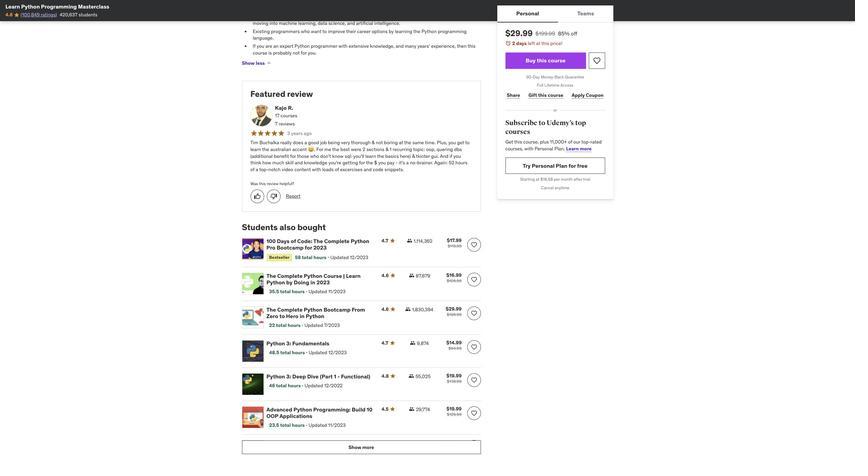 Task type: describe. For each thing, give the bounding box(es) containing it.
updated down python 3: fundamentals "link"
[[309, 350, 327, 356]]

courses,
[[505, 146, 523, 152]]

(100,849
[[21, 12, 40, 18]]

1 vertical spatial review
[[267, 181, 279, 187]]

tim
[[250, 140, 258, 146]]

this down $199.99
[[541, 40, 549, 46]]

updated up |
[[330, 255, 349, 261]]

helpful?
[[280, 181, 294, 187]]

0 vertical spatial learn
[[250, 146, 261, 153]]

updated 11/2023 for programming:
[[309, 423, 346, 429]]

rated
[[591, 139, 602, 145]]

of down think
[[250, 167, 255, 173]]

2023 for code:
[[313, 245, 327, 251]]

report button
[[286, 193, 301, 200]]

updated 12/2022
[[305, 383, 343, 389]]

money-
[[541, 74, 555, 79]]

looking
[[270, 14, 286, 20]]

for up skill
[[290, 153, 296, 159]]

quering
[[437, 146, 453, 153]]

fundamentals
[[292, 340, 329, 347]]

left
[[528, 40, 535, 46]]

total for advanced python programming: build 10 oop applications
[[280, 423, 291, 429]]

$14.99 $94.99
[[446, 340, 462, 351]]

the up recurring
[[404, 140, 411, 146]]

excercises
[[340, 167, 363, 173]]

12/2023 for 48.5 total hours
[[328, 350, 347, 356]]

to inside the complete python bootcamp from zero to hero in python
[[279, 313, 285, 320]]

minimum
[[317, 14, 337, 20]]

australian
[[270, 146, 291, 153]]

if
[[450, 153, 452, 159]]

total for the complete python bootcamp from zero to hero in python
[[276, 323, 287, 329]]

course for gift this course
[[548, 92, 563, 98]]

python inside the 100 days of code: the complete python pro bootcamp for 2023
[[351, 238, 369, 245]]

1 horizontal spatial &
[[386, 146, 389, 153]]

students also bought
[[242, 222, 326, 233]]

you.
[[308, 50, 317, 56]]

try personal plan for free
[[523, 162, 588, 169]]

total for the complete python course | learn python by doing in 2023
[[280, 289, 291, 295]]

hero inside complete python bootcamp for everyone from zero to hero 2023
[[326, 447, 338, 454]]

mark as unhelpful image
[[270, 193, 277, 200]]

starting at $16.58 per month after trial cancel anytime
[[520, 177, 590, 191]]

python inside complete python bootcamp for everyone from zero to hero 2023
[[293, 440, 312, 447]]

$199.99
[[535, 30, 555, 37]]

in inside the complete python bootcamp from zero to hero in python
[[300, 313, 305, 320]]

1 vertical spatial programming
[[438, 28, 467, 34]]

a right the does
[[304, 140, 307, 146]]

or
[[553, 108, 557, 113]]

xsmall image left 15,424
[[409, 441, 415, 446]]

$
[[374, 160, 377, 166]]

$129.99
[[447, 412, 462, 417]]

$19.99 for advanced python programming: build 10 oop applications
[[447, 406, 462, 412]]

the complete python bootcamp from zero to hero in python link
[[266, 306, 373, 320]]

this for was this review helpful?
[[259, 181, 266, 187]]

back
[[555, 74, 564, 79]]

cancel
[[541, 185, 554, 191]]

more for learn more
[[580, 146, 592, 152]]

knowledge
[[304, 160, 327, 166]]

the up learning,
[[309, 14, 316, 20]]

of inside the 100 days of code: the complete python pro bootcamp for 2023
[[291, 238, 296, 245]]

anyone
[[253, 14, 269, 20]]

the for learn
[[266, 273, 276, 280]]

day
[[533, 74, 540, 79]]

46 total hours
[[269, 383, 301, 389]]

get
[[505, 139, 513, 145]]

bootcamp inside the 100 days of code: the complete python pro bootcamp for 2023
[[277, 245, 304, 251]]

a right it's at the left top
[[406, 160, 409, 166]]

and up their
[[347, 20, 355, 26]]

to inside subscribe to udemy's top courses
[[539, 119, 545, 127]]

less
[[256, 60, 265, 66]]

share
[[507, 92, 520, 98]]

0 horizontal spatial -
[[338, 373, 340, 380]]

xsmall image for python 3: fundamentals
[[410, 341, 416, 346]]

$17.99
[[447, 238, 462, 244]]

our
[[574, 139, 580, 145]]

$19.99 $139.99
[[447, 373, 462, 384]]

4.6 for the complete python bootcamp from zero to hero in python
[[382, 306, 389, 313]]

and left code
[[364, 167, 372, 173]]

a down think
[[256, 167, 258, 173]]

data
[[318, 20, 327, 26]]

hours for python 3: deep dive (part 1 - functional)
[[288, 383, 301, 389]]

programming:
[[313, 407, 351, 413]]

zero inside the complete python bootcamp from zero to hero in python
[[266, 313, 278, 320]]

dbs
[[454, 146, 462, 153]]

58 total hours
[[295, 255, 327, 261]]

learn more link
[[566, 146, 592, 152]]

extensive
[[349, 43, 369, 49]]

3
[[287, 130, 290, 136]]

11,000+
[[550, 139, 567, 145]]

$19.99 for python 3: deep dive (part 1 - functional)
[[447, 373, 462, 379]]

show for show more
[[349, 445, 361, 451]]

at inside starting at $16.58 per month after trial cancel anytime
[[536, 177, 540, 182]]

ago
[[304, 130, 312, 136]]

at inside the tim buchalka really does a good job being very thorough & not boring at the same time. plus, you get to learn the australian accent 😄. for me the best were 2 sections & 1 recurring topic: oop, quering dbs (additional benefit for those who don't know sql: you'll learn the basics here) & tkinter gui. and if you think how much skill and knowledge you're getting for the $ you pay - it's a no-brainer. again: 52 hours of a top-notch video content with loads of excercises and code snippets.
[[399, 140, 403, 146]]

1 vertical spatial learn
[[365, 153, 376, 159]]

hours for python 3: fundamentals
[[292, 350, 305, 356]]

xsmall image inside show less button
[[266, 61, 272, 66]]

$16.58
[[541, 177, 553, 182]]

the up $
[[377, 153, 384, 159]]

moving
[[253, 20, 268, 26]]

science,
[[328, 20, 346, 26]]

updated for bootcamp
[[305, 323, 323, 329]]

days
[[516, 40, 527, 46]]

python inside advanced python programming: build 10 oop applications
[[293, 407, 312, 413]]

and up content
[[295, 160, 303, 166]]

0 vertical spatial at
[[536, 40, 540, 46]]

recurring
[[393, 146, 412, 153]]

days
[[277, 238, 290, 245]]

updated 11/2023 for python
[[309, 289, 346, 295]]

22
[[269, 323, 275, 329]]

3 years ago
[[287, 130, 312, 136]]

advanced python programming: build 10 oop applications link
[[266, 407, 373, 420]]

35.5 total hours
[[269, 289, 305, 295]]

updated for dive
[[305, 383, 323, 389]]

mark as helpful image
[[254, 193, 261, 200]]

wishlist image for the complete python course | learn python by doing in 2023
[[471, 276, 477, 283]]

and
[[440, 153, 448, 159]]

report
[[286, 193, 301, 200]]

$29.99 for $29.99 $189.99
[[446, 306, 462, 312]]

no-
[[410, 160, 417, 166]]

by inside anyone looking to to build the minimum python programming skills necessary as a pre-requisites for moving into machine learning, data science, and artificial intelligence. existing programmers who want to improve their career options by learning the python programming language. if you are an expert python programmer with extensive knowledge, and many years' experience, then this course is probably not for you.
[[389, 28, 394, 34]]

show for show less
[[242, 60, 255, 66]]

it's
[[399, 160, 405, 166]]

0 vertical spatial &
[[372, 140, 375, 146]]

price!
[[551, 40, 563, 46]]

gift this course
[[529, 92, 563, 98]]

free
[[577, 162, 588, 169]]

420,637
[[60, 12, 77, 18]]

how
[[262, 160, 271, 166]]

4.8
[[382, 373, 389, 380]]

functional)
[[341, 373, 370, 380]]

3: for fundamentals
[[286, 340, 291, 347]]

the down being
[[332, 146, 339, 153]]

updated 7/2023
[[305, 323, 340, 329]]

$16.99
[[446, 272, 462, 279]]

you'll
[[353, 153, 364, 159]]

the for zero
[[266, 306, 276, 313]]

hero inside the complete python bootcamp from zero to hero in python
[[286, 313, 299, 320]]

learn more
[[566, 146, 592, 152]]

to inside complete python bootcamp for everyone from zero to hero 2023
[[319, 447, 325, 454]]

1 4.5 from the top
[[382, 407, 389, 413]]

course
[[324, 273, 342, 280]]

brainer.
[[417, 160, 433, 166]]

0 vertical spatial 4.6
[[5, 12, 13, 18]]

build
[[352, 407, 365, 413]]

17
[[275, 113, 280, 119]]

updated for build
[[309, 423, 327, 429]]

time.
[[425, 140, 436, 146]]

snippets.
[[385, 167, 404, 173]]

plan.
[[554, 146, 565, 152]]

plan
[[556, 162, 567, 169]]

apply coupon
[[572, 92, 604, 98]]

expert
[[280, 43, 294, 49]]

2 vertical spatial personal
[[532, 162, 555, 169]]

29,774
[[416, 407, 430, 413]]

pro
[[266, 245, 275, 251]]

0 vertical spatial review
[[287, 89, 313, 99]]

you inside anyone looking to to build the minimum python programming skills necessary as a pre-requisites for moving into machine learning, data science, and artificial intelligence. existing programmers who want to improve their career options by learning the python programming language. if you are an expert python programmer with extensive knowledge, and many years' experience, then this course is probably not for you.
[[257, 43, 264, 49]]

and left many on the top left of the page
[[396, 43, 404, 49]]

alarm image
[[505, 41, 511, 46]]

apply
[[572, 92, 585, 98]]

with inside get this course, plus 11,000+ of our top-rated courses, with personal plan.
[[524, 146, 534, 152]]

programming
[[41, 3, 77, 10]]

this inside anyone looking to to build the minimum python programming skills necessary as a pre-requisites for moving into machine learning, data science, and artificial intelligence. existing programmers who want to improve their career options by learning the python programming language. if you are an expert python programmer with extensive knowledge, and many years' experience, then this course is probably not for you.
[[468, 43, 476, 49]]

notch
[[268, 167, 281, 173]]

the down buchalka
[[262, 146, 269, 153]]

|
[[343, 273, 345, 280]]

2 vertical spatial &
[[412, 153, 415, 159]]

zero inside complete python bootcamp for everyone from zero to hero 2023
[[306, 447, 318, 454]]

boring
[[384, 140, 398, 146]]

2 4.5 from the top
[[382, 440, 389, 446]]

for inside complete python bootcamp for everyone from zero to hero 2023
[[341, 440, 349, 447]]

for inside the tim buchalka really does a good job being very thorough & not boring at the same time. plus, you get to learn the australian accent 😄. for me the best were 2 sections & 1 recurring topic: oop, quering dbs (additional benefit for those who don't know sql: you'll learn the basics here) & tkinter gui. and if you think how much skill and knowledge you're getting for the $ you pay - it's a no-brainer. again: 52 hours of a top-notch video content with loads of excercises and code snippets.
[[316, 146, 323, 153]]



Task type: locate. For each thing, give the bounding box(es) containing it.
$16.99 $109.99
[[446, 272, 462, 284]]

bootcamp inside the complete python bootcamp from zero to hero in python
[[324, 306, 351, 313]]

course inside button
[[548, 57, 566, 64]]

complete up 35.5 total hours
[[277, 273, 303, 280]]

4.7 for python 3: fundamentals
[[382, 340, 388, 346]]

this up courses,
[[514, 139, 522, 145]]

0 vertical spatial 4.7
[[382, 238, 388, 244]]

masterclass
[[78, 3, 109, 10]]

to inside the tim buchalka really does a good job being very thorough & not boring at the same time. plus, you get to learn the australian accent 😄. for me the best were 2 sections & 1 recurring topic: oop, quering dbs (additional benefit for those who don't know sql: you'll learn the basics here) & tkinter gui. and if you think how much skill and knowledge you're getting for the $ you pay - it's a no-brainer. again: 52 hours of a top-notch video content with loads of excercises and code snippets.
[[465, 140, 470, 146]]

100 days of code: the complete python pro bootcamp for 2023 link
[[266, 238, 373, 251]]

2023 inside the 100 days of code: the complete python pro bootcamp for 2023
[[313, 245, 327, 251]]

skills
[[385, 14, 395, 20]]

dive
[[307, 373, 319, 380]]

the right code:
[[313, 238, 323, 245]]

1 horizontal spatial review
[[287, 89, 313, 99]]

$119.99
[[448, 244, 462, 249]]

intelligence.
[[374, 20, 400, 26]]

0 vertical spatial 11/2023
[[328, 289, 346, 295]]

bootcamp inside complete python bootcamp for everyone from zero to hero 2023
[[313, 440, 340, 447]]

this for get this course, plus 11,000+ of our top-rated courses, with personal plan.
[[514, 139, 522, 145]]

anytime
[[555, 185, 569, 191]]

with left 'extensive'
[[339, 43, 348, 49]]

2 horizontal spatial learn
[[566, 146, 579, 152]]

2 wishlist image from the top
[[471, 310, 477, 317]]

at
[[536, 40, 540, 46], [399, 140, 403, 146], [536, 177, 540, 182]]

updated 11/2023 down 'the complete python course | learn python by doing in 2023' link in the bottom of the page
[[309, 289, 346, 295]]

you're
[[329, 160, 341, 166]]

2 vertical spatial bootcamp
[[313, 440, 340, 447]]

with inside the tim buchalka really does a good job being very thorough & not boring at the same time. plus, you get to learn the australian accent 😄. for me the best were 2 sections & 1 recurring topic: oop, quering dbs (additional benefit for those who don't know sql: you'll learn the basics here) & tkinter gui. and if you think how much skill and knowledge you're getting for the $ you pay - it's a no-brainer. again: 52 hours of a top-notch video content with loads of excercises and code snippets.
[[312, 167, 321, 173]]

bootcamp
[[277, 245, 304, 251], [324, 306, 351, 313], [313, 440, 340, 447]]

1 horizontal spatial zero
[[306, 447, 318, 454]]

1 horizontal spatial hero
[[326, 447, 338, 454]]

2 11/2023 from the top
[[328, 423, 346, 429]]

show more
[[349, 445, 374, 451]]

4.6 for the complete python course | learn python by doing in 2023
[[382, 273, 389, 279]]

was
[[250, 181, 258, 187]]

this inside get this course, plus 11,000+ of our top-rated courses, with personal plan.
[[514, 139, 522, 145]]

1 horizontal spatial programming
[[438, 28, 467, 34]]

at up recurring
[[399, 140, 403, 146]]

course down if
[[253, 50, 267, 56]]

$29.99
[[505, 28, 533, 39], [446, 306, 462, 312]]

machine
[[279, 20, 297, 26]]

improve
[[328, 28, 345, 34]]

learning,
[[298, 20, 317, 26]]

0 vertical spatial bootcamp
[[277, 245, 304, 251]]

experience,
[[431, 43, 456, 49]]

anyone looking to to build the minimum python programming skills necessary as a pre-requisites for moving into machine learning, data science, and artificial intelligence. existing programmers who want to improve their career options by learning the python programming language. if you are an expert python programmer with extensive knowledge, and many years' experience, then this course is probably not for you.
[[253, 14, 476, 56]]

personal inside button
[[516, 10, 539, 17]]

for inside the 100 days of code: the complete python pro bootcamp for 2023
[[305, 245, 312, 251]]

starting
[[520, 177, 535, 182]]

learn down sections
[[365, 153, 376, 159]]

2 vertical spatial with
[[312, 167, 321, 173]]

who inside anyone looking to to build the minimum python programming skills necessary as a pre-requisites for moving into machine learning, data science, and artificial intelligence. existing programmers who want to improve their career options by learning the python programming language. if you are an expert python programmer with extensive knowledge, and many years' experience, then this course is probably not for you.
[[301, 28, 310, 34]]

sql:
[[345, 153, 352, 159]]

wishlist image for advanced python programming: build 10 oop applications
[[471, 410, 477, 417]]

xsmall image left 29,774
[[409, 407, 415, 412]]

2 inside the tim buchalka really does a good job being very thorough & not boring at the same time. plus, you get to learn the australian accent 😄. for me the best were 2 sections & 1 recurring topic: oop, quering dbs (additional benefit for those who don't know sql: you'll learn the basics here) & tkinter gui. and if you think how much skill and knowledge you're getting for the $ you pay - it's a no-brainer. again: 52 hours of a top-notch video content with loads of excercises and code snippets.
[[363, 146, 365, 153]]

4.5 right 10
[[382, 407, 389, 413]]

2023 for course
[[317, 279, 330, 286]]

0 horizontal spatial not
[[293, 50, 300, 56]]

this right was
[[259, 181, 266, 187]]

per
[[554, 177, 560, 182]]

0 horizontal spatial programming
[[355, 14, 383, 20]]

personal inside get this course, plus 11,000+ of our top-rated courses, with personal plan.
[[535, 146, 553, 152]]

for up 58 total hours
[[305, 245, 312, 251]]

0 vertical spatial zero
[[266, 313, 278, 320]]

the right learning
[[413, 28, 420, 34]]

1 vertical spatial $19.99
[[447, 406, 462, 412]]

total for python 3: fundamentals
[[280, 350, 291, 356]]

1 vertical spatial 11/2023
[[328, 423, 346, 429]]

1 vertical spatial from
[[292, 447, 305, 454]]

2 4.7 from the top
[[382, 340, 388, 346]]

2 down thorough
[[363, 146, 365, 153]]

1 wishlist image from the top
[[471, 242, 477, 249]]

$15.99
[[447, 440, 462, 446]]

52
[[449, 160, 454, 166]]

tab list containing personal
[[497, 5, 613, 23]]

trial
[[583, 177, 590, 182]]

by up 35.5 total hours
[[286, 279, 293, 286]]

of
[[568, 139, 572, 145], [250, 167, 255, 173], [335, 167, 339, 173], [291, 238, 296, 245]]

this right "then"
[[468, 43, 476, 49]]

1 horizontal spatial learn
[[346, 273, 361, 280]]

xsmall image for advanced python programming: build 10 oop applications
[[409, 407, 415, 412]]

course,
[[523, 139, 539, 145]]

top
[[575, 119, 586, 127]]

at left the $16.58
[[536, 177, 540, 182]]

1 vertical spatial 4.7
[[382, 340, 388, 346]]

- inside the tim buchalka really does a good job being very thorough & not boring at the same time. plus, you get to learn the australian accent 😄. for me the best were 2 sections & 1 recurring topic: oop, quering dbs (additional benefit for those who don't know sql: you'll learn the basics here) & tkinter gui. and if you think how much skill and knowledge you're getting for the $ you pay - it's a no-brainer. again: 52 hours of a top-notch video content with loads of excercises and code snippets.
[[396, 160, 398, 166]]

2 vertical spatial course
[[548, 92, 563, 98]]

who inside the tim buchalka really does a good job being very thorough & not boring at the same time. plus, you get to learn the australian accent 😄. for me the best were 2 sections & 1 recurring topic: oop, quering dbs (additional benefit for those who don't know sql: you'll learn the basics here) & tkinter gui. and if you think how much skill and knowledge you're getting for the $ you pay - it's a no-brainer. again: 52 hours of a top-notch video content with loads of excercises and code snippets.
[[310, 153, 319, 159]]

$19.99 down $139.99 in the bottom of the page
[[447, 406, 462, 412]]

updated 12/2023 for 58 total hours
[[330, 255, 368, 261]]

0 horizontal spatial top-
[[259, 167, 268, 173]]

1 vertical spatial 12/2023
[[328, 350, 347, 356]]

tab list
[[497, 5, 613, 23]]

1 vertical spatial 2023
[[317, 279, 330, 286]]

xsmall image left 55,025
[[409, 374, 414, 379]]

2 horizontal spatial with
[[524, 146, 534, 152]]

100
[[266, 238, 276, 245]]

this for gift this course
[[538, 92, 547, 98]]

0 vertical spatial -
[[396, 160, 398, 166]]

2 right alarm image
[[512, 40, 515, 46]]

$29.99 for $29.99 $199.99 85% off
[[505, 28, 533, 39]]

3: up 46 total hours
[[286, 373, 291, 380]]

$19.99
[[447, 373, 462, 379], [447, 406, 462, 412]]

programmers
[[271, 28, 300, 34]]

python inside "link"
[[266, 340, 285, 347]]

personal down plus
[[535, 146, 553, 152]]

1 11/2023 from the top
[[328, 289, 346, 295]]

for down you'll
[[359, 160, 365, 166]]

plus,
[[437, 140, 447, 146]]

necessary
[[396, 14, 418, 20]]

0 vertical spatial with
[[339, 43, 348, 49]]

more for show more
[[362, 445, 374, 451]]

3: inside "link"
[[286, 340, 291, 347]]

more inside 'show more' button
[[362, 445, 374, 451]]

for left you. at the top left
[[301, 50, 307, 56]]

from inside complete python bootcamp for everyone from zero to hero 2023
[[292, 447, 305, 454]]

xsmall image left 87,679
[[409, 273, 414, 279]]

2 $19.99 from the top
[[447, 406, 462, 412]]

xsmall image
[[409, 273, 414, 279], [405, 307, 411, 312], [409, 374, 414, 379], [409, 407, 415, 412], [409, 441, 415, 446]]

total right the 48.5
[[280, 350, 291, 356]]

total right "23.5"
[[280, 423, 291, 429]]

think
[[250, 160, 261, 166]]

0 vertical spatial 3:
[[286, 340, 291, 347]]

1 vertical spatial 1
[[334, 373, 336, 380]]

0 vertical spatial the
[[313, 238, 323, 245]]

course inside anyone looking to to build the minimum python programming skills necessary as a pre-requisites for moving into machine learning, data science, and artificial intelligence. existing programmers who want to improve their career options by learning the python programming language. if you are an expert python programmer with extensive knowledge, and many years' experience, then this course is probably not for you.
[[253, 50, 267, 56]]

sections
[[366, 146, 384, 153]]

1 down boring
[[390, 146, 392, 153]]

updated for course
[[309, 289, 327, 295]]

not up sections
[[376, 140, 383, 146]]

learn down the tim
[[250, 146, 261, 153]]

hours for the complete python bootcamp from zero to hero in python
[[288, 323, 301, 329]]

hours down 100 days of code: the complete python pro bootcamp for 2023 link at the left
[[314, 255, 327, 261]]

wishlist image for 100 days of code: the complete python pro bootcamp for 2023
[[471, 242, 477, 249]]

1 3: from the top
[[286, 340, 291, 347]]

0 vertical spatial wishlist image
[[471, 242, 477, 249]]

learn inside the complete python course | learn python by doing in 2023
[[346, 273, 361, 280]]

1
[[390, 146, 392, 153], [334, 373, 336, 380]]

1 inside the tim buchalka really does a good job being very thorough & not boring at the same time. plus, you get to learn the australian accent 😄. for me the best were 2 sections & 1 recurring topic: oop, quering dbs (additional benefit for those who don't know sql: you'll learn the basics here) & tkinter gui. and if you think how much skill and knowledge you're getting for the $ you pay - it's a no-brainer. again: 52 hours of a top-notch video content with loads of excercises and code snippets.
[[390, 146, 392, 153]]

1 vertical spatial -
[[338, 373, 340, 380]]

learn
[[250, 146, 261, 153], [365, 153, 376, 159]]

show more button
[[242, 441, 481, 455]]

11/2023 for course
[[328, 289, 346, 295]]

1 horizontal spatial show
[[349, 445, 361, 451]]

bootcamp down advanced python programming: build 10 oop applications link
[[313, 440, 340, 447]]

35.5
[[269, 289, 279, 295]]

courses down the subscribe
[[505, 128, 530, 136]]

in up 22 total hours
[[300, 313, 305, 320]]

the inside the 100 days of code: the complete python pro bootcamp for 2023
[[313, 238, 323, 245]]

courses inside kajo r. 17 courses 7 reviews
[[281, 113, 297, 119]]

really
[[280, 140, 292, 146]]

hours down applications
[[292, 423, 305, 429]]

personal up $29.99 $199.99 85% off
[[516, 10, 539, 17]]

complete inside the complete python course | learn python by doing in 2023
[[277, 273, 303, 280]]

complete inside the 100 days of code: the complete python pro bootcamp for 2023
[[324, 238, 350, 245]]

of left the our
[[568, 139, 572, 145]]

buchalka
[[259, 140, 279, 146]]

buy
[[526, 57, 536, 64]]

a inside anyone looking to to build the minimum python programming skills necessary as a pre-requisites for moving into machine learning, data science, and artificial intelligence. existing programmers who want to improve their career options by learning the python programming language. if you are an expert python programmer with extensive knowledge, and many years' experience, then this course is probably not for you.
[[425, 14, 428, 20]]

in inside the complete python course | learn python by doing in 2023
[[311, 279, 315, 286]]

courses down r.
[[281, 113, 297, 119]]

build
[[298, 14, 308, 20]]

0 vertical spatial in
[[311, 279, 315, 286]]

- up 12/2022
[[338, 373, 340, 380]]

87,679
[[416, 273, 430, 279]]

1 inside python 3: deep dive (part 1 - functional) link
[[334, 373, 336, 380]]

1 vertical spatial in
[[300, 313, 305, 320]]

1 horizontal spatial in
[[311, 279, 315, 286]]

the up 35.5
[[266, 273, 276, 280]]

their
[[346, 28, 356, 34]]

2 updated 11/2023 from the top
[[309, 423, 346, 429]]

this inside button
[[537, 57, 547, 64]]

by inside the complete python course | learn python by doing in 2023
[[286, 279, 293, 286]]

xsmall image right less
[[266, 61, 272, 66]]

python 3: fundamentals
[[266, 340, 329, 347]]

wishlist image
[[471, 242, 477, 249], [471, 310, 477, 317]]

12/2023 for 58 total hours
[[350, 255, 368, 261]]

total right '22'
[[276, 323, 287, 329]]

0 horizontal spatial from
[[292, 447, 305, 454]]

hours right 52
[[456, 160, 468, 166]]

$29.99 up days on the top right of the page
[[505, 28, 533, 39]]

xsmall image left '1,830,394'
[[405, 307, 411, 312]]

0 horizontal spatial who
[[301, 28, 310, 34]]

0 horizontal spatial show
[[242, 60, 255, 66]]

show less
[[242, 60, 265, 66]]

updated 11/2023
[[309, 289, 346, 295], [309, 423, 346, 429]]

1 vertical spatial top-
[[259, 167, 268, 173]]

this for buy this course
[[537, 57, 547, 64]]

1 horizontal spatial 2
[[512, 40, 515, 46]]

show inside button
[[242, 60, 255, 66]]

$139.99
[[447, 379, 462, 384]]

of down you're
[[335, 167, 339, 173]]

of inside get this course, plus 11,000+ of our top-rated courses, with personal plan.
[[568, 139, 572, 145]]

deep
[[292, 373, 306, 380]]

xsmall image for the complete python course | learn python by doing in 2023
[[409, 273, 414, 279]]

with down knowledge
[[312, 167, 321, 173]]

- left it's at the left top
[[396, 160, 398, 166]]

2 vertical spatial 4.6
[[382, 306, 389, 313]]

1 vertical spatial &
[[386, 146, 389, 153]]

0 horizontal spatial zero
[[266, 313, 278, 320]]

0 vertical spatial more
[[580, 146, 592, 152]]

2 horizontal spatial &
[[412, 153, 415, 159]]

hours down deep
[[288, 383, 301, 389]]

python
[[21, 3, 40, 10], [338, 14, 353, 20], [422, 28, 437, 34], [295, 43, 310, 49], [351, 238, 369, 245], [304, 273, 322, 280], [266, 279, 285, 286], [304, 306, 322, 313], [306, 313, 324, 320], [266, 340, 285, 347], [266, 373, 285, 380], [293, 407, 312, 413], [293, 440, 312, 447]]

kajo
[[275, 104, 287, 111]]

being
[[328, 140, 340, 146]]

1 horizontal spatial 1
[[390, 146, 392, 153]]

also
[[280, 222, 296, 233]]

month
[[561, 177, 573, 182]]

top- down how at top left
[[259, 167, 268, 173]]

learn for learn more
[[566, 146, 579, 152]]

11/2023 for build
[[328, 423, 346, 429]]

not inside anyone looking to to build the minimum python programming skills necessary as a pre-requisites for moving into machine learning, data science, and artificial intelligence. existing programmers who want to improve their career options by learning the python programming language. if you are an expert python programmer with extensive knowledge, and many years' experience, then this course is probably not for you.
[[293, 50, 300, 56]]

0 vertical spatial updated 11/2023
[[309, 289, 346, 295]]

1 vertical spatial the
[[266, 273, 276, 280]]

0 vertical spatial updated 12/2023
[[330, 255, 368, 261]]

& up sections
[[372, 140, 375, 146]]

xsmall image left 9,874
[[410, 341, 416, 346]]

this right the buy
[[537, 57, 547, 64]]

1 vertical spatial xsmall image
[[407, 238, 412, 244]]

11/2023
[[328, 289, 346, 295], [328, 423, 346, 429]]

a right as
[[425, 14, 428, 20]]

by
[[389, 28, 394, 34], [286, 279, 293, 286]]

advanced python programming: build 10 oop applications
[[266, 407, 373, 420]]

updated 12/2023 down python 3: fundamentals "link"
[[309, 350, 347, 356]]

2 vertical spatial the
[[266, 306, 276, 313]]

1 vertical spatial courses
[[505, 128, 530, 136]]

same
[[412, 140, 424, 146]]

wishlist image right $119.99
[[471, 242, 477, 249]]

7/2023
[[324, 323, 340, 329]]

1 horizontal spatial 12/2023
[[350, 255, 368, 261]]

loads
[[322, 167, 334, 173]]

for
[[316, 146, 323, 153], [341, 440, 349, 447]]

best
[[340, 146, 350, 153]]

review up mark as unhelpful image
[[267, 181, 279, 187]]

0 vertical spatial programming
[[355, 14, 383, 20]]

updated 12/2023 for 48.5 total hours
[[309, 350, 347, 356]]

those
[[297, 153, 309, 159]]

0 vertical spatial $29.99
[[505, 28, 533, 39]]

courses inside subscribe to udemy's top courses
[[505, 128, 530, 136]]

& up no-
[[412, 153, 415, 159]]

1 horizontal spatial from
[[352, 306, 365, 313]]

1 updated 11/2023 from the top
[[309, 289, 346, 295]]

oop,
[[426, 146, 436, 153]]

2023
[[313, 245, 327, 251], [317, 279, 330, 286], [340, 447, 353, 454]]

1 vertical spatial personal
[[535, 146, 553, 152]]

updated down advanced python programming: build 10 oop applications
[[309, 423, 327, 429]]

1 vertical spatial updated 12/2023
[[309, 350, 347, 356]]

& down boring
[[386, 146, 389, 153]]

with down course,
[[524, 146, 534, 152]]

with inside anyone looking to to build the minimum python programming skills necessary as a pre-requisites for moving into machine learning, data science, and artificial intelligence. existing programmers who want to improve their career options by learning the python programming language. if you are an expert python programmer with extensive knowledge, and many years' experience, then this course is probably not for you.
[[339, 43, 348, 49]]

gift this course link
[[527, 88, 565, 102]]

the inside the complete python bootcamp from zero to hero in python
[[266, 306, 276, 313]]

hours down doing
[[292, 289, 305, 295]]

1 vertical spatial learn
[[566, 146, 579, 152]]

1 $19.99 from the top
[[447, 373, 462, 379]]

from inside the complete python bootcamp from zero to hero in python
[[352, 306, 365, 313]]

2023 inside complete python bootcamp for everyone from zero to hero 2023
[[340, 447, 353, 454]]

11/2023 down course on the bottom
[[328, 289, 346, 295]]

0 horizontal spatial &
[[372, 140, 375, 146]]

wishlist image
[[593, 57, 601, 65], [471, 276, 477, 283], [471, 344, 477, 351], [471, 377, 477, 384], [471, 410, 477, 417]]

&
[[372, 140, 375, 146], [386, 146, 389, 153], [412, 153, 415, 159]]

$19.99 down the $94.99 in the bottom of the page
[[447, 373, 462, 379]]

1 horizontal spatial learn
[[365, 153, 376, 159]]

2 vertical spatial xsmall image
[[410, 341, 416, 346]]

bootcamp up 58
[[277, 245, 304, 251]]

hours inside the tim buchalka really does a good job being very thorough & not boring at the same time. plus, you get to learn the australian accent 😄. for me the best were 2 sections & 1 recurring topic: oop, quering dbs (additional benefit for those who don't know sql: you'll learn the basics here) & tkinter gui. and if you think how much skill and knowledge you're getting for the $ you pay - it's a no-brainer. again: 52 hours of a top-notch video content with loads of excercises and code snippets.
[[456, 160, 468, 166]]

at right left
[[536, 40, 540, 46]]

accent
[[292, 146, 307, 153]]

1 horizontal spatial more
[[580, 146, 592, 152]]

1 4.7 from the top
[[382, 238, 388, 244]]

1 vertical spatial not
[[376, 140, 383, 146]]

2 3: from the top
[[286, 373, 291, 380]]

course for buy this course
[[548, 57, 566, 64]]

of right days
[[291, 238, 296, 245]]

complete
[[324, 238, 350, 245], [277, 273, 303, 280], [277, 306, 303, 313], [266, 440, 292, 447]]

the inside the complete python course | learn python by doing in 2023
[[266, 273, 276, 280]]

0 horizontal spatial for
[[316, 146, 323, 153]]

wishlist image for python 3: fundamentals
[[471, 344, 477, 351]]

hours for advanced python programming: build 10 oop applications
[[292, 423, 305, 429]]

top-
[[581, 139, 591, 145], [259, 167, 268, 173]]

0 horizontal spatial $29.99
[[446, 306, 462, 312]]

hours up python 3: fundamentals
[[288, 323, 301, 329]]

22 total hours
[[269, 323, 301, 329]]

artificial
[[356, 20, 373, 26]]

0 vertical spatial $19.99
[[447, 373, 462, 379]]

3: for deep
[[286, 373, 291, 380]]

for right requisites
[[460, 14, 466, 20]]

in right doing
[[311, 279, 315, 286]]

0 vertical spatial 4.5
[[382, 407, 389, 413]]

0 vertical spatial course
[[253, 50, 267, 56]]

the up '22'
[[266, 306, 276, 313]]

course up the back
[[548, 57, 566, 64]]

r.
[[288, 104, 293, 111]]

complete inside the complete python bootcamp from zero to hero in python
[[277, 306, 303, 313]]

top- inside get this course, plus 11,000+ of our top-rated courses, with personal plan.
[[581, 139, 591, 145]]

personal up the $16.58
[[532, 162, 555, 169]]

zero right 'everyone'
[[306, 447, 318, 454]]

probably
[[273, 50, 292, 56]]

1 vertical spatial bootcamp
[[324, 306, 351, 313]]

years
[[291, 130, 303, 136]]

0 horizontal spatial learn
[[5, 3, 20, 10]]

total right 58
[[302, 255, 313, 261]]

the left $
[[366, 160, 373, 166]]

this right "gift"
[[538, 92, 547, 98]]

hero left the show more
[[326, 447, 338, 454]]

1 horizontal spatial top-
[[581, 139, 591, 145]]

1 vertical spatial 4.6
[[382, 273, 389, 279]]

1 vertical spatial for
[[341, 440, 349, 447]]

0 horizontal spatial more
[[362, 445, 374, 451]]

0 vertical spatial 2
[[512, 40, 515, 46]]

for left the free
[[569, 162, 576, 169]]

top- inside the tim buchalka really does a good job being very thorough & not boring at the same time. plus, you get to learn the australian accent 😄. for me the best were 2 sections & 1 recurring topic: oop, quering dbs (additional benefit for those who don't know sql: you'll learn the basics here) & tkinter gui. and if you think how much skill and knowledge you're getting for the $ you pay - it's a no-brainer. again: 52 hours of a top-notch video content with loads of excercises and code snippets.
[[259, 167, 268, 173]]

85%
[[558, 30, 570, 37]]

10
[[367, 407, 373, 413]]

0 horizontal spatial with
[[312, 167, 321, 173]]

wishlist image right $189.99
[[471, 310, 477, 317]]

1 vertical spatial with
[[524, 146, 534, 152]]

complete down "23.5"
[[266, 440, 292, 447]]

show inside button
[[349, 445, 361, 451]]

0 horizontal spatial learn
[[250, 146, 261, 153]]

1 horizontal spatial not
[[376, 140, 383, 146]]

0 horizontal spatial in
[[300, 313, 305, 320]]

0 vertical spatial hero
[[286, 313, 299, 320]]

learn for learn python programming masterclass
[[5, 3, 20, 10]]

kajo rudziński image
[[250, 105, 272, 127]]

xsmall image
[[266, 61, 272, 66], [407, 238, 412, 244], [410, 341, 416, 346]]

2023 inside the complete python course | learn python by doing in 2023
[[317, 279, 330, 286]]

0 vertical spatial who
[[301, 28, 310, 34]]

wishlist image for python 3: deep dive (part 1 - functional)
[[471, 377, 477, 384]]

course down the lifetime
[[548, 92, 563, 98]]

not inside the tim buchalka really does a good job being very thorough & not boring at the same time. plus, you get to learn the australian accent 😄. for me the best were 2 sections & 1 recurring topic: oop, quering dbs (additional benefit for those who don't know sql: you'll learn the basics here) & tkinter gui. and if you think how much skill and knowledge you're getting for the $ you pay - it's a no-brainer. again: 52 hours of a top-notch video content with loads of excercises and code snippets.
[[376, 140, 383, 146]]

total for python 3: deep dive (part 1 - functional)
[[276, 383, 287, 389]]

wishlist image for the complete python bootcamp from zero to hero in python
[[471, 310, 477, 317]]

1 vertical spatial 3:
[[286, 373, 291, 380]]

1 vertical spatial $29.99
[[446, 306, 462, 312]]

updated 11/2023 down advanced python programming: build 10 oop applications link
[[309, 423, 346, 429]]

1 horizontal spatial $29.99
[[505, 28, 533, 39]]

11/2023 down programming: on the left of the page
[[328, 423, 346, 429]]

total right 35.5
[[280, 289, 291, 295]]

complete inside complete python bootcamp for everyone from zero to hero 2023
[[266, 440, 292, 447]]

who up knowledge
[[310, 153, 319, 159]]

subscribe
[[505, 119, 537, 127]]

4.7 for 100 days of code: the complete python pro bootcamp for 2023
[[382, 238, 388, 244]]

were
[[351, 146, 361, 153]]

xsmall image for python 3: deep dive (part 1 - functional)
[[409, 374, 414, 379]]

xsmall image for the complete python bootcamp from zero to hero in python
[[405, 307, 411, 312]]

4.6
[[5, 12, 13, 18], [382, 273, 389, 279], [382, 306, 389, 313]]

0 horizontal spatial 12/2023
[[328, 350, 347, 356]]

hours for the complete python course | learn python by doing in 2023
[[292, 289, 305, 295]]

0 vertical spatial for
[[316, 146, 323, 153]]

0 vertical spatial top-
[[581, 139, 591, 145]]

15,424
[[416, 441, 430, 447]]

0 vertical spatial xsmall image
[[266, 61, 272, 66]]

xsmall image for 100 days of code: the complete python pro bootcamp for 2023
[[407, 238, 412, 244]]

0 horizontal spatial hero
[[286, 313, 299, 320]]

0 horizontal spatial 2
[[363, 146, 365, 153]]

who down learning,
[[301, 28, 310, 34]]



Task type: vqa. For each thing, say whether or not it's contained in the screenshot.


